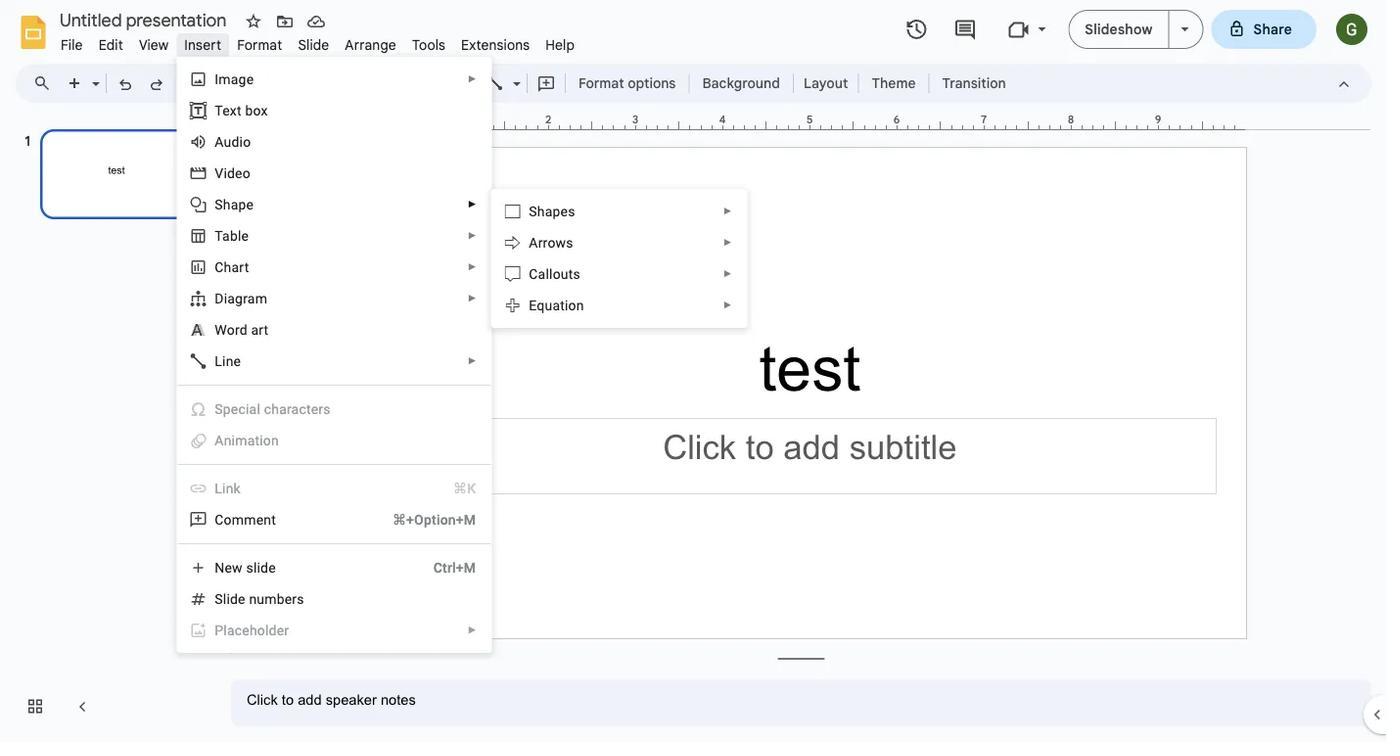 Task type: describe. For each thing, give the bounding box(es) containing it.
le
[[238, 228, 249, 244]]

n ew slide
[[215, 560, 276, 576]]

characters
[[264, 401, 331, 417]]

c allouts
[[529, 266, 581, 282]]

shapes s element
[[529, 203, 581, 219]]

menu bar inside menu bar banner
[[53, 25, 583, 58]]

m
[[232, 512, 244, 528]]

v
[[215, 165, 224, 181]]

a rrows
[[529, 235, 574, 251]]

edit menu item
[[91, 33, 131, 56]]

► for rrows
[[723, 237, 733, 248]]

ctrl+m element
[[410, 558, 476, 578]]

b
[[230, 228, 238, 244]]

art for c h art
[[232, 259, 249, 275]]

start slideshow (⌘+enter) image
[[1182, 27, 1190, 31]]

format for format
[[237, 36, 283, 53]]

ideo
[[224, 165, 251, 181]]

link k element
[[215, 480, 247, 497]]

► for mage
[[468, 73, 477, 85]]

share
[[1254, 21, 1293, 38]]

c h art
[[215, 259, 249, 275]]

video v element
[[215, 165, 257, 181]]

special characters c element
[[215, 401, 337, 417]]

h
[[224, 259, 232, 275]]

iagram
[[224, 290, 268, 307]]

table b element
[[215, 228, 255, 244]]

slide
[[298, 36, 329, 53]]

line q element
[[215, 353, 247, 369]]

i
[[215, 71, 219, 87]]

v ideo
[[215, 165, 251, 181]]

spe
[[215, 401, 238, 417]]

menu bar banner
[[0, 0, 1388, 742]]

w
[[215, 322, 227, 338]]

⌘+option+m
[[393, 512, 476, 528]]

slide
[[246, 560, 276, 576]]

ment
[[244, 512, 276, 528]]

slideshow
[[1086, 21, 1153, 38]]

► for hapes
[[723, 206, 733, 217]]

tools
[[412, 36, 446, 53]]

a for nimation
[[215, 432, 224, 449]]

e
[[529, 297, 537, 313]]

Menus field
[[24, 70, 68, 97]]

options
[[628, 74, 676, 92]]

spe c ial characters
[[215, 401, 331, 417]]

s for hape
[[215, 196, 223, 213]]

share button
[[1212, 10, 1317, 49]]

menu item containing a
[[189, 431, 476, 451]]

file menu item
[[53, 33, 91, 56]]

arrange
[[345, 36, 397, 53]]

dio
[[232, 134, 251, 150]]

t ext box
[[215, 102, 268, 119]]

lin k
[[215, 480, 241, 497]]

menu containing s
[[491, 189, 748, 328]]

p
[[215, 622, 224, 639]]

image i element
[[215, 71, 260, 87]]

audio u element
[[215, 134, 257, 150]]

hape
[[223, 196, 254, 213]]

layout button
[[798, 69, 855, 98]]

► for allouts
[[723, 268, 733, 280]]

extensions menu item
[[454, 33, 538, 56]]

arrange menu item
[[337, 33, 404, 56]]

view menu item
[[131, 33, 177, 56]]

k
[[234, 480, 241, 497]]

laceholder
[[224, 622, 289, 639]]

placeholder p element
[[215, 622, 295, 639]]

i mage
[[215, 71, 254, 87]]

help
[[546, 36, 575, 53]]

transition button
[[934, 69, 1015, 98]]

edit
[[99, 36, 123, 53]]

shape s element
[[215, 196, 260, 213]]

lin
[[215, 480, 234, 497]]

► for laceholder
[[468, 625, 477, 636]]

layout
[[804, 74, 849, 92]]

animation a element
[[215, 432, 285, 449]]

a u dio
[[215, 134, 251, 150]]

extensions
[[461, 36, 530, 53]]

art for w ord art
[[251, 322, 269, 338]]

comment m element
[[215, 512, 282, 528]]

c for allouts
[[529, 266, 538, 282]]

word art w element
[[215, 322, 275, 338]]

application containing slideshow
[[0, 0, 1388, 742]]

text box t element
[[215, 102, 274, 119]]

format options
[[579, 74, 676, 92]]

slid
[[215, 591, 238, 607]]

tools menu item
[[404, 33, 454, 56]]



Task type: locate. For each thing, give the bounding box(es) containing it.
ta b le
[[215, 228, 249, 244]]

hapes
[[538, 203, 576, 219]]

co m ment
[[215, 512, 276, 528]]

co
[[215, 512, 232, 528]]

s
[[215, 196, 223, 213], [529, 203, 538, 219]]

a
[[215, 134, 224, 150], [529, 235, 538, 251], [215, 432, 224, 449]]

insert menu item
[[177, 33, 229, 56]]

a down s hapes
[[529, 235, 538, 251]]

0 vertical spatial art
[[232, 259, 249, 275]]

nimation
[[224, 432, 279, 449]]

1 horizontal spatial format
[[579, 74, 625, 92]]

ord
[[227, 322, 248, 338]]

art
[[232, 259, 249, 275], [251, 322, 269, 338]]

format
[[237, 36, 283, 53], [579, 74, 625, 92]]

menu item containing lin
[[178, 473, 491, 504]]

c up d
[[215, 259, 224, 275]]

► for hape
[[468, 199, 477, 210]]

Star checkbox
[[240, 8, 267, 35]]

d
[[215, 290, 224, 307]]

e
[[238, 591, 246, 607]]

a left dio
[[215, 134, 224, 150]]

main toolbar
[[58, 69, 1016, 98]]

2 vertical spatial a
[[215, 432, 224, 449]]

⌘k
[[454, 480, 476, 497]]

art up d iagram
[[232, 259, 249, 275]]

n
[[215, 560, 225, 576]]

1 horizontal spatial art
[[251, 322, 269, 338]]

new slide with layout image
[[87, 71, 100, 77]]

u
[[224, 134, 232, 150]]

box
[[245, 102, 268, 119]]

s down v
[[215, 196, 223, 213]]

line
[[215, 353, 241, 369]]

slid e numbers
[[215, 591, 304, 607]]

s for hapes
[[529, 203, 538, 219]]

s hapes
[[529, 203, 576, 219]]

c
[[238, 401, 246, 417]]

chart h element
[[215, 259, 255, 275]]

theme button
[[863, 69, 925, 98]]

numbers
[[249, 591, 304, 607]]

1 horizontal spatial s
[[529, 203, 538, 219]]

select line image
[[508, 71, 521, 77]]

transition
[[943, 74, 1007, 92]]

1 vertical spatial art
[[251, 322, 269, 338]]

► inside menu item
[[468, 625, 477, 636]]

d iagram
[[215, 290, 268, 307]]

ew
[[225, 560, 243, 576]]

slide menu item
[[290, 33, 337, 56]]

Rename text field
[[53, 8, 238, 31]]

► for quation
[[723, 300, 733, 311]]

menu item
[[178, 394, 491, 425], [189, 431, 476, 451], [178, 473, 491, 504], [178, 615, 491, 646]]

menu
[[177, 57, 492, 653], [491, 189, 748, 328]]

p laceholder
[[215, 622, 289, 639]]

a nimation
[[215, 432, 279, 449]]

application
[[0, 0, 1388, 742]]

0 vertical spatial format
[[237, 36, 283, 53]]

callouts c element
[[529, 266, 587, 282]]

menu item containing spe
[[178, 394, 491, 425]]

view
[[139, 36, 169, 53]]

s hape
[[215, 196, 254, 213]]

1 horizontal spatial c
[[529, 266, 538, 282]]

arrows a element
[[529, 235, 580, 251]]

0 vertical spatial a
[[215, 134, 224, 150]]

diagram d element
[[215, 290, 273, 307]]

0 horizontal spatial c
[[215, 259, 224, 275]]

1 vertical spatial format
[[579, 74, 625, 92]]

ial
[[246, 401, 261, 417]]

0 horizontal spatial s
[[215, 196, 223, 213]]

menu item up nimation at left bottom
[[178, 394, 491, 425]]

s up a rrows at top left
[[529, 203, 538, 219]]

quation
[[537, 297, 584, 313]]

a for u
[[215, 134, 224, 150]]

background
[[703, 74, 781, 92]]

menu item up ment
[[178, 473, 491, 504]]

equation e element
[[529, 297, 590, 313]]

a down spe
[[215, 432, 224, 449]]

1 vertical spatial a
[[529, 235, 538, 251]]

c
[[215, 259, 224, 275], [529, 266, 538, 282]]

help menu item
[[538, 33, 583, 56]]

slide numbers e element
[[215, 591, 310, 607]]

file
[[61, 36, 83, 53]]

insert
[[184, 36, 222, 53]]

navigation inside application
[[0, 111, 215, 742]]

format inside menu item
[[237, 36, 283, 53]]

menu containing i
[[177, 57, 492, 653]]

⌘+option+m element
[[369, 510, 476, 530]]

rrows
[[538, 235, 574, 251]]

ta
[[215, 228, 230, 244]]

format inside button
[[579, 74, 625, 92]]

format options button
[[570, 69, 685, 98]]

format left options
[[579, 74, 625, 92]]

w ord art
[[215, 322, 269, 338]]

c up e
[[529, 266, 538, 282]]

allouts
[[538, 266, 581, 282]]

new slide n element
[[215, 560, 282, 576]]

format for format options
[[579, 74, 625, 92]]

menu bar containing file
[[53, 25, 583, 58]]

theme
[[872, 74, 916, 92]]

menu item down numbers
[[178, 615, 491, 646]]

t
[[215, 102, 223, 119]]

format down star checkbox
[[237, 36, 283, 53]]

navigation
[[0, 111, 215, 742]]

►
[[468, 73, 477, 85], [468, 199, 477, 210], [723, 206, 733, 217], [468, 230, 477, 241], [723, 237, 733, 248], [468, 262, 477, 273], [723, 268, 733, 280], [468, 293, 477, 304], [723, 300, 733, 311], [468, 356, 477, 367], [468, 625, 477, 636]]

ext
[[223, 102, 242, 119]]

0 horizontal spatial format
[[237, 36, 283, 53]]

art right ord
[[251, 322, 269, 338]]

c for h
[[215, 259, 224, 275]]

a for rrows
[[529, 235, 538, 251]]

background button
[[694, 69, 789, 98]]

mage
[[219, 71, 254, 87]]

menu bar
[[53, 25, 583, 58]]

⌘k element
[[430, 479, 476, 499]]

e quation
[[529, 297, 584, 313]]

► for iagram
[[468, 293, 477, 304]]

0 horizontal spatial art
[[232, 259, 249, 275]]

menu item down characters
[[189, 431, 476, 451]]

slideshow button
[[1069, 10, 1170, 49]]

ctrl+m
[[434, 560, 476, 576]]

menu item containing p
[[178, 615, 491, 646]]

format menu item
[[229, 33, 290, 56]]



Task type: vqa. For each thing, say whether or not it's contained in the screenshot.
P laceholder
yes



